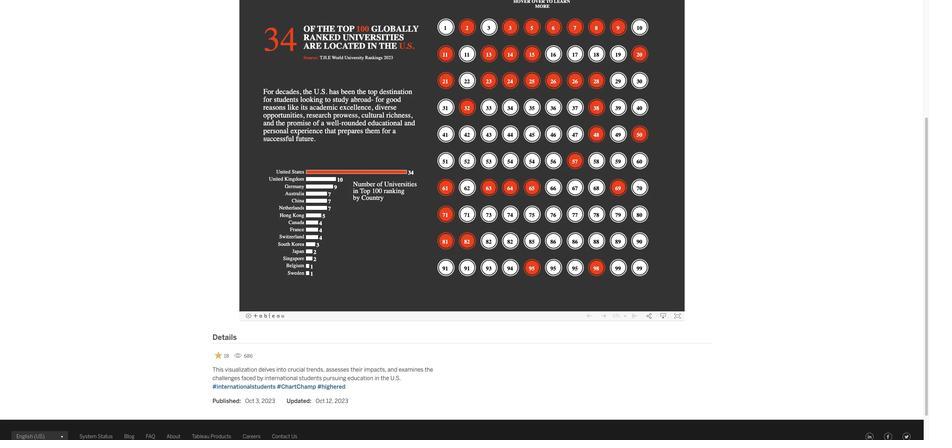Task type: locate. For each thing, give the bounding box(es) containing it.
oct
[[245, 398, 254, 404], [316, 398, 325, 404]]

2023 right 12,
[[335, 398, 348, 404]]

2 oct from the left
[[316, 398, 325, 404]]

:
[[239, 398, 241, 404], [310, 398, 312, 404]]

oct left 12,
[[316, 398, 325, 404]]

oct left 3,
[[245, 398, 254, 404]]

updated :
[[287, 398, 312, 404]]

1 horizontal spatial :
[[310, 398, 312, 404]]

2023 right 3,
[[262, 398, 275, 404]]

0 horizontal spatial :
[[239, 398, 241, 404]]

1 oct from the left
[[245, 398, 254, 404]]

: down #internationalstudents
[[239, 398, 241, 404]]

1 horizontal spatial 2023
[[335, 398, 348, 404]]

tableau
[[192, 434, 210, 440]]

visualization
[[225, 366, 257, 373]]

the right examines
[[425, 366, 433, 373]]

1 2023 from the left
[[262, 398, 275, 404]]

0 horizontal spatial oct
[[245, 398, 254, 404]]

blog link
[[124, 433, 135, 440]]

this
[[213, 366, 224, 373]]

Remove Favorite button
[[213, 350, 231, 361]]

oct for oct 12, 2023
[[316, 398, 325, 404]]

2023 for oct 12, 2023
[[335, 398, 348, 404]]

this visualization delves into crucial trends, assesses their impacts, and examines the challenges faced by international students pursuing education in the u.s. #internationalstudents #chartchamp #highered
[[213, 366, 433, 390]]

impacts,
[[364, 366, 386, 373]]

trends,
[[307, 366, 325, 373]]

3,
[[256, 398, 260, 404]]

details
[[213, 333, 237, 342]]

#highered
[[318, 383, 346, 390]]

0 vertical spatial the
[[425, 366, 433, 373]]

assesses
[[326, 366, 349, 373]]

2 : from the left
[[310, 398, 312, 404]]

: left 12,
[[310, 398, 312, 404]]

oct for oct 3, 2023
[[245, 398, 254, 404]]

products
[[211, 434, 231, 440]]

into
[[276, 366, 286, 373]]

education
[[348, 375, 374, 382]]

1 horizontal spatial the
[[425, 366, 433, 373]]

us
[[291, 434, 297, 440]]

system status
[[79, 434, 113, 440]]

the
[[425, 366, 433, 373], [381, 375, 389, 382]]

686 views element
[[231, 350, 256, 362]]

english
[[16, 434, 33, 440]]

blog
[[124, 434, 135, 440]]

the right in
[[381, 375, 389, 382]]

1 : from the left
[[239, 398, 241, 404]]

2023
[[262, 398, 275, 404], [335, 398, 348, 404]]

0 horizontal spatial the
[[381, 375, 389, 382]]

students
[[299, 375, 322, 382]]

2 2023 from the left
[[335, 398, 348, 404]]

international
[[265, 375, 298, 382]]

1 horizontal spatial oct
[[316, 398, 325, 404]]

0 horizontal spatial 2023
[[262, 398, 275, 404]]

contact us
[[272, 434, 297, 440]]



Task type: vqa. For each thing, say whether or not it's contained in the screenshot.
crucial
yes



Task type: describe. For each thing, give the bounding box(es) containing it.
tableau products link
[[192, 433, 231, 440]]

system status link
[[79, 433, 113, 440]]

delves
[[259, 366, 275, 373]]

#internationalstudents link
[[213, 383, 276, 390]]

u.s.
[[391, 375, 401, 382]]

status
[[98, 434, 113, 440]]

oct 12, 2023
[[316, 398, 348, 404]]

careers link
[[243, 433, 261, 440]]

and
[[388, 366, 398, 373]]

1 vertical spatial the
[[381, 375, 389, 382]]

in
[[375, 375, 380, 382]]

contact us link
[[272, 433, 297, 440]]

oct 3, 2023
[[245, 398, 275, 404]]

686
[[244, 353, 253, 359]]

selected language element
[[16, 431, 63, 440]]

#chartchamp link
[[277, 383, 316, 390]]

#internationalstudents
[[213, 383, 276, 390]]

about link
[[167, 433, 181, 440]]

faq
[[146, 434, 155, 440]]

challenges
[[213, 375, 240, 382]]

system
[[79, 434, 97, 440]]

english (us)
[[16, 434, 45, 440]]

published
[[213, 398, 239, 404]]

careers
[[243, 434, 261, 440]]

faced
[[242, 375, 256, 382]]

published :
[[213, 398, 241, 404]]

their
[[351, 366, 363, 373]]

#chartchamp
[[277, 383, 316, 390]]

crucial
[[288, 366, 305, 373]]

contact
[[272, 434, 290, 440]]

: for updated
[[310, 398, 312, 404]]

about
[[167, 434, 181, 440]]

examines
[[399, 366, 424, 373]]

faq link
[[146, 433, 155, 440]]

by
[[257, 375, 263, 382]]

12,
[[326, 398, 333, 404]]

tableau products
[[192, 434, 231, 440]]

18
[[224, 353, 229, 359]]

(us)
[[34, 434, 45, 440]]

2023 for oct 3, 2023
[[262, 398, 275, 404]]

#highered link
[[318, 383, 346, 390]]

pursuing
[[323, 375, 346, 382]]

: for published
[[239, 398, 241, 404]]

updated
[[287, 398, 310, 404]]



